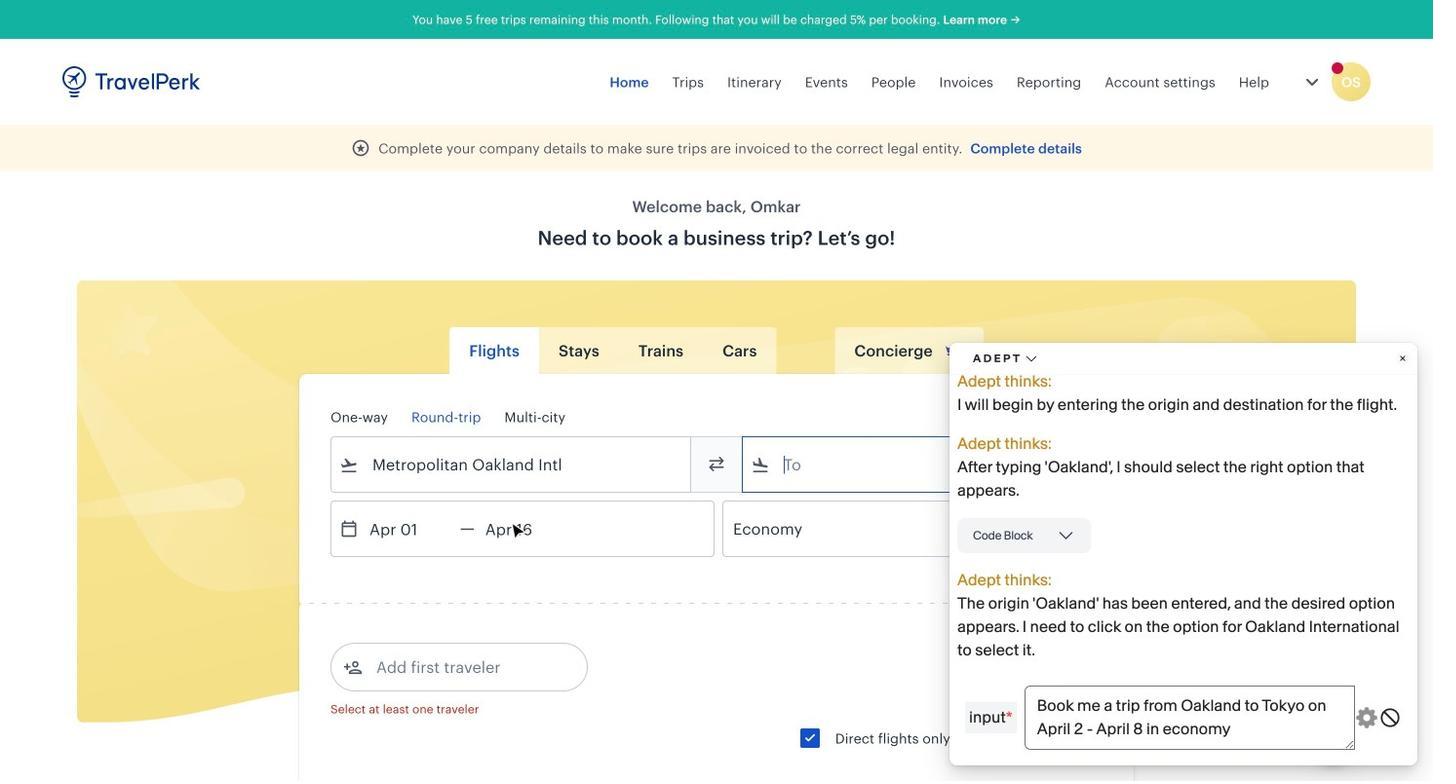 Task type: locate. For each thing, give the bounding box(es) containing it.
Return text field
[[475, 502, 576, 557]]

From search field
[[359, 449, 665, 481]]

To search field
[[770, 449, 1076, 481]]

Depart text field
[[359, 502, 460, 557]]

Add first traveler search field
[[363, 652, 565, 683]]



